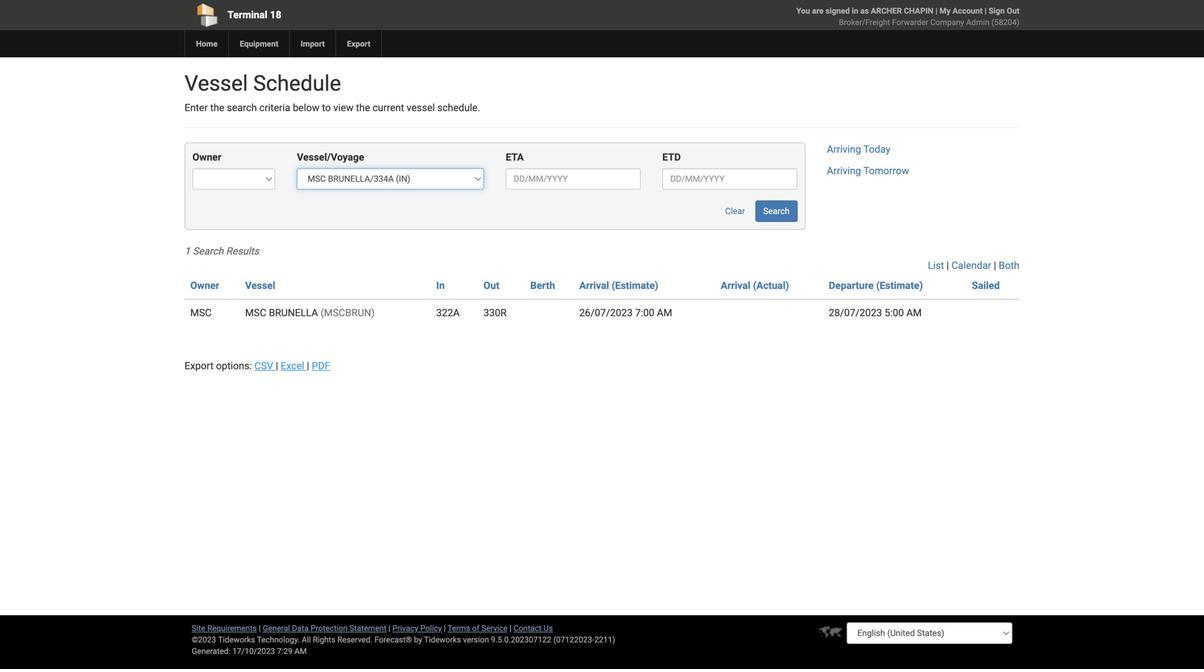 Task type: describe. For each thing, give the bounding box(es) containing it.
both link
[[999, 259, 1020, 271]]

eta
[[506, 151, 524, 163]]

terms
[[448, 623, 470, 633]]

broker/freight
[[839, 18, 891, 27]]

arriving for arriving tomorrow
[[827, 165, 862, 177]]

arriving today
[[827, 143, 891, 155]]

msc for msc
[[190, 307, 212, 319]]

export for export options: csv | excel | pdf
[[185, 360, 214, 372]]

clear
[[725, 206, 745, 216]]

admin
[[967, 18, 990, 27]]

owner link
[[190, 280, 219, 291]]

ETA text field
[[506, 168, 641, 190]]

arrival for arrival (estimate)
[[580, 280, 609, 291]]

view
[[333, 102, 354, 114]]

data
[[292, 623, 309, 633]]

am inside the site requirements | general data protection statement | privacy policy | terms of service | contact us ©2023 tideworks technology. all rights reserved. forecast® by tideworks version 9.5.0.202307122 (07122023-2211) generated: 17/10/2023 7:29 am
[[295, 646, 307, 656]]

(actual)
[[753, 280, 789, 291]]

home link
[[185, 30, 228, 57]]

excel link
[[281, 360, 307, 372]]

sailed
[[972, 280, 1000, 291]]

sign
[[989, 6, 1005, 15]]

arriving tomorrow
[[827, 165, 910, 177]]

9.5.0.202307122
[[491, 635, 552, 644]]

(mscbrun)
[[321, 307, 375, 319]]

departure
[[829, 280, 874, 291]]

berth link
[[531, 280, 555, 291]]

1 the from the left
[[210, 102, 224, 114]]

berth
[[531, 280, 555, 291]]

terminal 18
[[228, 9, 282, 21]]

| right list
[[947, 259, 950, 271]]

am for 28/07/2023 5:00 am
[[907, 307, 922, 319]]

chapin
[[904, 6, 934, 15]]

(estimate) for departure (estimate)
[[877, 280, 923, 291]]

26/07/2023
[[580, 307, 633, 319]]

msc for msc brunella (mscbrun)
[[245, 307, 266, 319]]

import
[[301, 39, 325, 48]]

you
[[797, 6, 810, 15]]

equipment
[[240, 39, 278, 48]]

protection
[[311, 623, 348, 633]]

| up 9.5.0.202307122
[[510, 623, 512, 633]]

0 vertical spatial owner
[[193, 151, 222, 163]]

export for export
[[347, 39, 371, 48]]

in
[[852, 6, 859, 15]]

calendar
[[952, 259, 992, 271]]

vessel
[[407, 102, 435, 114]]

tideworks
[[424, 635, 461, 644]]

all
[[302, 635, 311, 644]]

by
[[414, 635, 422, 644]]

options:
[[216, 360, 252, 372]]

in link
[[436, 280, 445, 291]]

28/07/2023
[[829, 307, 883, 319]]

terms of service link
[[448, 623, 508, 633]]

us
[[544, 623, 553, 633]]

results
[[226, 245, 259, 257]]

pdf link
[[312, 360, 330, 372]]

330r
[[484, 307, 507, 319]]

below
[[293, 102, 320, 114]]

today
[[864, 143, 891, 155]]

tomorrow
[[864, 165, 910, 177]]

sign out link
[[989, 6, 1020, 15]]

vessel for vessel schedule enter the search criteria below to view the current vessel schedule.
[[185, 71, 248, 96]]

search
[[227, 102, 257, 114]]

| left my
[[936, 6, 938, 15]]

terminal
[[228, 9, 268, 21]]

vessel schedule enter the search criteria below to view the current vessel schedule.
[[185, 71, 480, 114]]

©2023 tideworks
[[192, 635, 255, 644]]

forwarder
[[893, 18, 929, 27]]

equipment link
[[228, 30, 289, 57]]

arrival (estimate) link
[[580, 280, 659, 291]]

28/07/2023 5:00 am
[[829, 307, 922, 319]]

both
[[999, 259, 1020, 271]]

requirements
[[207, 623, 257, 633]]

(estimate) for arrival (estimate)
[[612, 280, 659, 291]]

general
[[263, 623, 290, 633]]

signed
[[826, 6, 850, 15]]

1 search results list | calendar | both
[[185, 245, 1020, 271]]

arriving for arriving today
[[827, 143, 862, 155]]

list link
[[928, 259, 945, 271]]

search inside 1 search results list | calendar | both
[[193, 245, 224, 257]]

service
[[482, 623, 508, 633]]

schedule.
[[438, 102, 480, 114]]

322a
[[436, 307, 460, 319]]



Task type: locate. For each thing, give the bounding box(es) containing it.
arrival (actual)
[[721, 280, 789, 291]]

msc down vessel link
[[245, 307, 266, 319]]

arriving today link
[[827, 143, 891, 155]]

arriving up arriving tomorrow
[[827, 143, 862, 155]]

vessel
[[185, 71, 248, 96], [245, 280, 275, 291]]

| up tideworks
[[444, 623, 446, 633]]

in
[[436, 280, 445, 291]]

pdf
[[312, 360, 330, 372]]

arriving down arriving today
[[827, 165, 862, 177]]

contact us link
[[514, 623, 553, 633]]

sailed link
[[972, 280, 1000, 291]]

1 vertical spatial arriving
[[827, 165, 862, 177]]

0 horizontal spatial am
[[295, 646, 307, 656]]

am down all
[[295, 646, 307, 656]]

enter
[[185, 102, 208, 114]]

of
[[472, 623, 480, 633]]

brunella
[[269, 307, 318, 319]]

0 horizontal spatial msc
[[190, 307, 212, 319]]

you are signed in as archer chapin | my account | sign out broker/freight forwarder company admin (58204)
[[797, 6, 1020, 27]]

the right enter
[[210, 102, 224, 114]]

1 horizontal spatial arrival
[[721, 280, 751, 291]]

1 arrival from the left
[[580, 280, 609, 291]]

0 horizontal spatial arrival
[[580, 280, 609, 291]]

msc down owner link
[[190, 307, 212, 319]]

2 horizontal spatial am
[[907, 307, 922, 319]]

7:29
[[277, 646, 293, 656]]

arriving tomorrow link
[[827, 165, 910, 177]]

2211)
[[595, 635, 616, 644]]

vessel link
[[245, 280, 275, 291]]

vessel down "results"
[[245, 280, 275, 291]]

2 arrival from the left
[[721, 280, 751, 291]]

search inside button
[[764, 206, 790, 216]]

arrival for arrival (actual)
[[721, 280, 751, 291]]

export options: csv | excel | pdf
[[185, 360, 330, 372]]

am
[[657, 307, 673, 319], [907, 307, 922, 319], [295, 646, 307, 656]]

site requirements | general data protection statement | privacy policy | terms of service | contact us ©2023 tideworks technology. all rights reserved. forecast® by tideworks version 9.5.0.202307122 (07122023-2211) generated: 17/10/2023 7:29 am
[[192, 623, 616, 656]]

2 the from the left
[[356, 102, 370, 114]]

0 vertical spatial arriving
[[827, 143, 862, 155]]

| left general
[[259, 623, 261, 633]]

am right '7:00'
[[657, 307, 673, 319]]

1 vertical spatial out
[[484, 280, 500, 291]]

vessel up enter
[[185, 71, 248, 96]]

18
[[270, 9, 282, 21]]

export left options:
[[185, 360, 214, 372]]

arrival (estimate)
[[580, 280, 659, 291]]

26/07/2023 7:00 am
[[580, 307, 673, 319]]

1 vertical spatial export
[[185, 360, 214, 372]]

calendar link
[[952, 259, 992, 271]]

out inside you are signed in as archer chapin | my account | sign out broker/freight forwarder company admin (58204)
[[1007, 6, 1020, 15]]

departure (estimate)
[[829, 280, 923, 291]]

0 vertical spatial out
[[1007, 6, 1020, 15]]

1 horizontal spatial out
[[1007, 6, 1020, 15]]

0 vertical spatial search
[[764, 206, 790, 216]]

| up forecast®
[[389, 623, 391, 633]]

1 horizontal spatial the
[[356, 102, 370, 114]]

are
[[812, 6, 824, 15]]

site requirements link
[[192, 623, 257, 633]]

technology.
[[257, 635, 300, 644]]

5:00
[[885, 307, 904, 319]]

| right csv
[[276, 360, 278, 372]]

msc
[[190, 307, 212, 319], [245, 307, 266, 319]]

arrival
[[580, 280, 609, 291], [721, 280, 751, 291]]

search right clear 'button'
[[764, 206, 790, 216]]

contact
[[514, 623, 542, 633]]

export
[[347, 39, 371, 48], [185, 360, 214, 372]]

the
[[210, 102, 224, 114], [356, 102, 370, 114]]

17/10/2023
[[232, 646, 275, 656]]

out up the 330r
[[484, 280, 500, 291]]

to
[[322, 102, 331, 114]]

rights
[[313, 635, 336, 644]]

1 vertical spatial vessel
[[245, 280, 275, 291]]

1 horizontal spatial msc
[[245, 307, 266, 319]]

out up '(58204)'
[[1007, 6, 1020, 15]]

statement
[[350, 623, 387, 633]]

privacy policy link
[[393, 623, 442, 633]]

arrival (actual) link
[[721, 280, 789, 291]]

| left both
[[994, 259, 997, 271]]

0 vertical spatial vessel
[[185, 71, 248, 96]]

search right 1
[[193, 245, 224, 257]]

owner
[[193, 151, 222, 163], [190, 280, 219, 291]]

arrival down 1 search results list | calendar | both
[[580, 280, 609, 291]]

| left the "sign"
[[985, 6, 987, 15]]

| left pdf link
[[307, 360, 309, 372]]

(estimate) up 5:00
[[877, 280, 923, 291]]

ETD text field
[[663, 168, 798, 190]]

csv link
[[255, 360, 276, 372]]

am right 5:00
[[907, 307, 922, 319]]

archer
[[871, 6, 902, 15]]

(07122023-
[[554, 635, 595, 644]]

csv
[[255, 360, 273, 372]]

my account link
[[940, 6, 983, 15]]

1 horizontal spatial search
[[764, 206, 790, 216]]

my
[[940, 6, 951, 15]]

1 msc from the left
[[190, 307, 212, 319]]

1
[[185, 245, 190, 257]]

1 horizontal spatial (estimate)
[[877, 280, 923, 291]]

the right 'view'
[[356, 102, 370, 114]]

schedule
[[253, 71, 341, 96]]

7:00
[[635, 307, 655, 319]]

1 horizontal spatial am
[[657, 307, 673, 319]]

search
[[764, 206, 790, 216], [193, 245, 224, 257]]

forecast®
[[375, 635, 412, 644]]

owner down enter
[[193, 151, 222, 163]]

company
[[931, 18, 965, 27]]

2 arriving from the top
[[827, 165, 862, 177]]

arrival left (actual)
[[721, 280, 751, 291]]

as
[[861, 6, 869, 15]]

am for 26/07/2023 7:00 am
[[657, 307, 673, 319]]

1 arriving from the top
[[827, 143, 862, 155]]

vessel for vessel
[[245, 280, 275, 291]]

clear button
[[718, 200, 753, 222]]

etd
[[663, 151, 681, 163]]

2 msc from the left
[[245, 307, 266, 319]]

(estimate) up 26/07/2023 7:00 am
[[612, 280, 659, 291]]

(58204)
[[992, 18, 1020, 27]]

current
[[373, 102, 404, 114]]

2 (estimate) from the left
[[877, 280, 923, 291]]

import link
[[289, 30, 336, 57]]

0 vertical spatial export
[[347, 39, 371, 48]]

0 horizontal spatial export
[[185, 360, 214, 372]]

terminal 18 link
[[185, 0, 520, 30]]

0 horizontal spatial (estimate)
[[612, 280, 659, 291]]

1 horizontal spatial export
[[347, 39, 371, 48]]

owner left vessel link
[[190, 280, 219, 291]]

criteria
[[259, 102, 290, 114]]

1 (estimate) from the left
[[612, 280, 659, 291]]

export down the terminal 18 link on the left top
[[347, 39, 371, 48]]

privacy
[[393, 623, 419, 633]]

0 horizontal spatial the
[[210, 102, 224, 114]]

1 vertical spatial search
[[193, 245, 224, 257]]

version
[[463, 635, 489, 644]]

vessel/voyage
[[297, 151, 364, 163]]

departure (estimate) link
[[829, 280, 923, 291]]

export link
[[336, 30, 381, 57]]

vessel inside vessel schedule enter the search criteria below to view the current vessel schedule.
[[185, 71, 248, 96]]

0 horizontal spatial search
[[193, 245, 224, 257]]

(estimate)
[[612, 280, 659, 291], [877, 280, 923, 291]]

0 horizontal spatial out
[[484, 280, 500, 291]]

search button
[[756, 200, 798, 222]]

excel
[[281, 360, 304, 372]]

1 vertical spatial owner
[[190, 280, 219, 291]]



Task type: vqa. For each thing, say whether or not it's contained in the screenshot.
REQUIRED at left top
no



